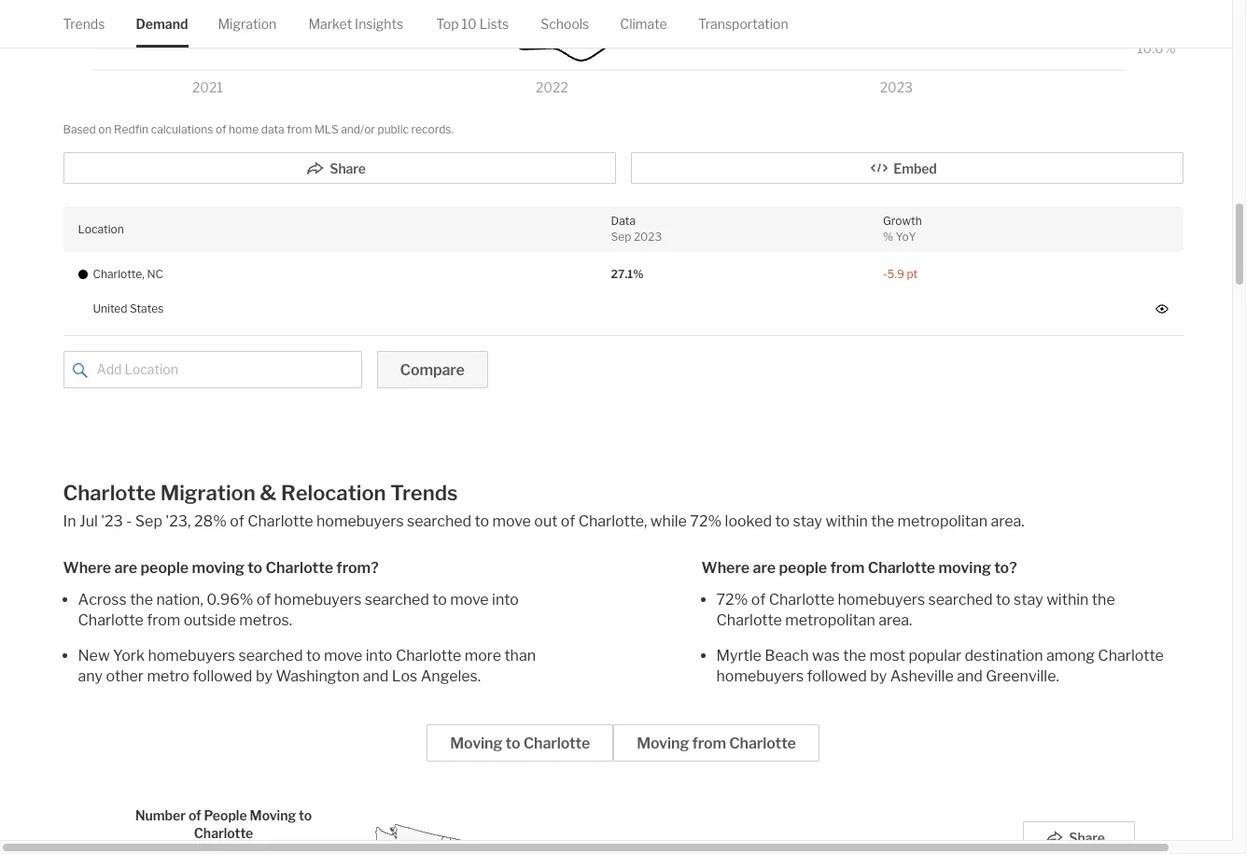 Task type: describe. For each thing, give the bounding box(es) containing it.
other
[[106, 667, 144, 685]]

states
[[130, 301, 164, 315]]

moving from charlotte
[[637, 735, 796, 752]]

location
[[78, 222, 124, 236]]

embed button
[[631, 152, 1184, 184]]

metropolitan inside 72 % of charlotte homebuyers searched to stay within the charlotte metropolitan area.
[[786, 611, 876, 629]]

and inside myrtle beach was the most popular destination among charlotte homebuyers followed by asheville and greenville .
[[957, 667, 983, 685]]

charlotte, nc
[[93, 267, 163, 281]]

out
[[534, 512, 558, 530]]

people for from
[[779, 559, 828, 577]]

- inside charlotte migration & relocation trends in jul '23 - sep '23 , 28 % of charlotte homebuyers searched to move out of charlotte , while 72 % looked to stay within the metropolitan area.
[[126, 512, 132, 530]]

migration link
[[218, 0, 277, 48]]

% inside across the nation, 0.96 % of homebuyers searched to move into charlotte from outside metros.
[[240, 591, 253, 609]]

moving inside number of people moving to charlotte
[[250, 807, 296, 823]]

from?
[[336, 559, 379, 577]]

moving to charlotte
[[450, 735, 590, 752]]

growth
[[883, 214, 922, 228]]

to inside number of people moving to charlotte
[[299, 807, 312, 823]]

0 horizontal spatial share
[[330, 161, 366, 177]]

in
[[63, 512, 76, 530]]

5.9
[[888, 267, 905, 281]]

% inside growth % yoy
[[883, 229, 894, 243]]

insights
[[355, 16, 403, 32]]

top 10 lists link
[[436, 0, 509, 48]]

trends inside charlotte migration & relocation trends in jul '23 - sep '23 , 28 % of charlotte homebuyers searched to move out of charlotte , while 72 % looked to stay within the metropolitan area.
[[391, 481, 458, 505]]

0.96
[[207, 591, 240, 609]]

demand link
[[136, 0, 188, 48]]

based
[[63, 122, 96, 136]]

los
[[392, 667, 418, 685]]

washington and los angeles .
[[276, 667, 481, 685]]

pt
[[907, 267, 918, 281]]

to up metros. at the left of the page
[[248, 559, 263, 577]]

market insights
[[309, 16, 403, 32]]

charlotte,
[[93, 267, 145, 281]]

transportation
[[698, 16, 789, 32]]

metropolitan inside charlotte migration & relocation trends in jul '23 - sep '23 , 28 % of charlotte homebuyers searched to move out of charlotte , while 72 % looked to stay within the metropolitan area.
[[898, 512, 988, 530]]

metros.
[[239, 611, 292, 629]]

yoy
[[896, 229, 917, 243]]

compare button
[[377, 351, 488, 388]]

top
[[436, 16, 459, 32]]

most
[[870, 647, 906, 665]]

0 vertical spatial migration
[[218, 16, 277, 32]]

relocation
[[281, 481, 386, 505]]

28
[[194, 512, 213, 530]]

0 horizontal spatial share button
[[63, 152, 616, 184]]

of inside across the nation, 0.96 % of homebuyers searched to move into charlotte from outside metros.
[[257, 591, 271, 609]]

washington
[[276, 667, 360, 685]]

across the nation, 0.96 % of homebuyers searched to move into charlotte from outside metros.
[[78, 591, 519, 629]]

any
[[78, 667, 103, 685]]

searched inside charlotte migration & relocation trends in jul '23 - sep '23 , 28 % of charlotte homebuyers searched to move out of charlotte , while 72 % looked to stay within the metropolitan area.
[[407, 512, 472, 530]]

1 and from the left
[[363, 667, 389, 685]]

homebuyers inside charlotte migration & relocation trends in jul '23 - sep '23 , 28 % of charlotte homebuyers searched to move out of charlotte , while 72 % looked to stay within the metropolitan area.
[[317, 512, 404, 530]]

compare
[[400, 361, 465, 379]]

to down than
[[506, 735, 520, 752]]

2 '23 from the left
[[166, 512, 188, 530]]

area. inside 72 % of charlotte homebuyers searched to stay within the charlotte metropolitan area.
[[879, 611, 913, 629]]

homebuyers inside across the nation, 0.96 % of homebuyers searched to move into charlotte from outside metros.
[[274, 591, 362, 609]]

home
[[229, 122, 259, 136]]

greenville
[[986, 667, 1057, 685]]

by inside myrtle beach was the most popular destination among charlotte homebuyers followed by asheville and greenville .
[[870, 667, 887, 685]]

move inside across the nation, 0.96 % of homebuyers searched to move into charlotte from outside metros.
[[450, 591, 489, 609]]

united
[[93, 301, 128, 315]]

72 % of charlotte homebuyers searched to stay within the charlotte metropolitan area.
[[717, 591, 1116, 629]]

to left the out
[[475, 512, 489, 530]]

popular
[[909, 647, 962, 665]]

destination
[[965, 647, 1044, 665]]

metro
[[147, 667, 189, 685]]

while
[[651, 512, 687, 530]]

the inside charlotte migration & relocation trends in jul '23 - sep '23 , 28 % of charlotte homebuyers searched to move out of charlotte , while 72 % looked to stay within the metropolitan area.
[[871, 512, 895, 530]]

charlotte migration & relocation trends in jul '23 - sep '23 , 28 % of charlotte homebuyers searched to move out of charlotte , while 72 % looked to stay within the metropolitan area.
[[63, 481, 1025, 530]]

1 horizontal spatial share button
[[1023, 822, 1135, 853]]

outside
[[184, 611, 236, 629]]

. inside myrtle beach was the most popular destination among charlotte homebuyers followed by asheville and greenville .
[[1057, 667, 1060, 685]]

where are people moving to charlotte from?
[[63, 559, 379, 577]]

trends link
[[63, 0, 105, 48]]

climate
[[620, 16, 667, 32]]

of inside number of people moving to charlotte
[[189, 807, 201, 823]]

calculations
[[151, 122, 213, 136]]

within inside 72 % of charlotte homebuyers searched to stay within the charlotte metropolitan area.
[[1047, 591, 1089, 609]]

asheville
[[891, 667, 954, 685]]

of right the out
[[561, 512, 575, 530]]

where for across the nation,
[[63, 559, 111, 577]]

data sep 2023
[[611, 214, 662, 243]]

mls
[[315, 122, 339, 136]]

1 . from the left
[[478, 667, 481, 685]]

than
[[505, 647, 536, 665]]

searched inside 72 % of charlotte homebuyers searched to stay within the charlotte metropolitan area.
[[929, 591, 993, 609]]

nation,
[[156, 591, 203, 609]]

27.1%
[[611, 267, 644, 281]]

% inside 72 % of charlotte homebuyers searched to stay within the charlotte metropolitan area.
[[735, 591, 748, 609]]

followed inside more than any other metro followed by
[[193, 667, 253, 685]]

moving for moving from
[[637, 735, 689, 752]]

to inside 72 % of charlotte homebuyers searched to stay within the charlotte metropolitan area.
[[996, 591, 1011, 609]]

jul
[[79, 512, 98, 530]]

from right data
[[287, 122, 312, 136]]

2 vertical spatial move
[[324, 647, 363, 665]]

more than any other metro followed by
[[78, 647, 536, 685]]

moving for moving to
[[450, 735, 503, 752]]

10
[[462, 16, 477, 32]]

to?
[[995, 559, 1018, 577]]

was
[[812, 647, 840, 665]]

people for moving
[[140, 559, 189, 577]]

are for 72
[[753, 559, 776, 577]]

market insights link
[[309, 0, 403, 48]]

transportation link
[[698, 0, 789, 48]]



Task type: locate. For each thing, give the bounding box(es) containing it.
followed down was
[[807, 667, 867, 685]]

Add Location search field
[[63, 351, 362, 388]]

1 horizontal spatial stay
[[1014, 591, 1044, 609]]

0 horizontal spatial 72
[[690, 512, 708, 530]]

,
[[188, 512, 191, 530], [644, 512, 648, 530]]

from up 72 % of charlotte homebuyers searched to stay within the charlotte metropolitan area.
[[831, 559, 865, 577]]

1 horizontal spatial by
[[870, 667, 887, 685]]

looked
[[725, 512, 772, 530]]

the up among
[[1092, 591, 1116, 609]]

1 horizontal spatial where
[[702, 559, 750, 577]]

schools link
[[541, 0, 590, 48]]

0 horizontal spatial trends
[[63, 16, 105, 32]]

2 where from the left
[[702, 559, 750, 577]]

within up where are people from charlotte moving to?
[[826, 512, 868, 530]]

2 people from the left
[[779, 559, 828, 577]]

0 horizontal spatial moving
[[250, 807, 296, 823]]

2 are from the left
[[753, 559, 776, 577]]

1 people from the left
[[140, 559, 189, 577]]

charlotte inside myrtle beach was the most popular destination among charlotte homebuyers followed by asheville and greenville .
[[1098, 647, 1164, 665]]

1 horizontal spatial area.
[[991, 512, 1025, 530]]

1 horizontal spatial and
[[957, 667, 983, 685]]

72 inside 72 % of charlotte homebuyers searched to stay within the charlotte metropolitan area.
[[717, 591, 735, 609]]

people up nation,
[[140, 559, 189, 577]]

to up angeles
[[433, 591, 447, 609]]

of up metros. at the left of the page
[[257, 591, 271, 609]]

0 horizontal spatial are
[[114, 559, 137, 577]]

records.
[[411, 122, 454, 136]]

the
[[871, 512, 895, 530], [130, 591, 153, 609], [1092, 591, 1116, 609], [843, 647, 867, 665]]

1 vertical spatial trends
[[391, 481, 458, 505]]

1 are from the left
[[114, 559, 137, 577]]

0 horizontal spatial .
[[478, 667, 481, 685]]

to inside across the nation, 0.96 % of homebuyers searched to move into charlotte from outside metros.
[[433, 591, 447, 609]]

1 horizontal spatial moving
[[450, 735, 503, 752]]

0 horizontal spatial '23
[[101, 512, 123, 530]]

nc
[[147, 267, 163, 281]]

. down more
[[478, 667, 481, 685]]

2 moving from the left
[[939, 559, 992, 577]]

1 horizontal spatial sep
[[611, 229, 632, 243]]

1 horizontal spatial share
[[1069, 830, 1105, 846]]

redfin
[[114, 122, 149, 136]]

searched inside across the nation, 0.96 % of homebuyers searched to move into charlotte from outside metros.
[[365, 591, 429, 609]]

trends right "relocation"
[[391, 481, 458, 505]]

are for across the nation,
[[114, 559, 137, 577]]

. down among
[[1057, 667, 1060, 685]]

0 horizontal spatial and
[[363, 667, 389, 685]]

1 horizontal spatial move
[[450, 591, 489, 609]]

of right 28
[[230, 512, 244, 530]]

homebuyers
[[317, 512, 404, 530], [274, 591, 362, 609], [838, 591, 925, 609], [148, 647, 235, 665], [717, 667, 804, 685]]

0 horizontal spatial followed
[[193, 667, 253, 685]]

among
[[1047, 647, 1095, 665]]

0 vertical spatial share button
[[63, 152, 616, 184]]

followed
[[193, 667, 253, 685], [807, 667, 867, 685]]

myrtle
[[717, 647, 762, 665]]

1 followed from the left
[[193, 667, 253, 685]]

1 vertical spatial share
[[1069, 830, 1105, 846]]

number
[[135, 807, 186, 823]]

1 vertical spatial sep
[[135, 512, 162, 530]]

0 horizontal spatial people
[[140, 559, 189, 577]]

1 vertical spatial 72
[[717, 591, 735, 609]]

myrtle beach was the most popular destination among charlotte homebuyers followed by asheville and greenville .
[[717, 647, 1164, 685]]

2 followed from the left
[[807, 667, 867, 685]]

move up washington
[[324, 647, 363, 665]]

are up across
[[114, 559, 137, 577]]

0 vertical spatial within
[[826, 512, 868, 530]]

based on redfin calculations of home data from mls and/or public records.
[[63, 122, 454, 136]]

homebuyers inside 72 % of charlotte homebuyers searched to stay within the charlotte metropolitan area.
[[838, 591, 925, 609]]

'23 right jul
[[101, 512, 123, 530]]

york
[[113, 647, 145, 665]]

followed inside myrtle beach was the most popular destination among charlotte homebuyers followed by asheville and greenville .
[[807, 667, 867, 685]]

2 and from the left
[[957, 667, 983, 685]]

homebuyers down "relocation"
[[317, 512, 404, 530]]

1 horizontal spatial into
[[492, 591, 519, 609]]

1 vertical spatial -
[[126, 512, 132, 530]]

area. up most
[[879, 611, 913, 629]]

72 inside charlotte migration & relocation trends in jul '23 - sep '23 , 28 % of charlotte homebuyers searched to move out of charlotte , while 72 % looked to stay within the metropolitan area.
[[690, 512, 708, 530]]

sep left 28
[[135, 512, 162, 530]]

growth % yoy
[[883, 214, 922, 243]]

of inside 72 % of charlotte homebuyers searched to stay within the charlotte metropolitan area.
[[751, 591, 766, 609]]

0 horizontal spatial ,
[[188, 512, 191, 530]]

data
[[261, 122, 285, 136]]

2 horizontal spatial move
[[493, 512, 531, 530]]

sep
[[611, 229, 632, 243], [135, 512, 162, 530]]

metropolitan up 72 % of charlotte homebuyers searched to stay within the charlotte metropolitan area.
[[898, 512, 988, 530]]

the inside myrtle beach was the most popular destination among charlotte homebuyers followed by asheville and greenville .
[[843, 647, 867, 665]]

1 horizontal spatial moving
[[939, 559, 992, 577]]

area. inside charlotte migration & relocation trends in jul '23 - sep '23 , 28 % of charlotte homebuyers searched to move out of charlotte , while 72 % looked to stay within the metropolitan area.
[[991, 512, 1025, 530]]

move left the out
[[493, 512, 531, 530]]

share
[[330, 161, 366, 177], [1069, 830, 1105, 846]]

within
[[826, 512, 868, 530], [1047, 591, 1089, 609]]

homebuyers inside myrtle beach was the most popular destination among charlotte homebuyers followed by asheville and greenville .
[[717, 667, 804, 685]]

wrapper image
[[72, 363, 87, 378]]

migration up 28
[[160, 481, 256, 505]]

'23
[[101, 512, 123, 530], [166, 512, 188, 530]]

0 horizontal spatial -
[[126, 512, 132, 530]]

migration inside charlotte migration & relocation trends in jul '23 - sep '23 , 28 % of charlotte homebuyers searched to move out of charlotte , while 72 % looked to stay within the metropolitan area.
[[160, 481, 256, 505]]

people
[[204, 807, 247, 823]]

demand
[[136, 16, 188, 32]]

stay inside 72 % of charlotte homebuyers searched to stay within the charlotte metropolitan area.
[[1014, 591, 1044, 609]]

public
[[378, 122, 409, 136]]

metropolitan
[[898, 512, 988, 530], [786, 611, 876, 629]]

to up washington
[[306, 647, 321, 665]]

1 '23 from the left
[[101, 512, 123, 530]]

and/or
[[341, 122, 375, 136]]

1 horizontal spatial -
[[883, 267, 888, 281]]

where down looked
[[702, 559, 750, 577]]

the inside across the nation, 0.96 % of homebuyers searched to move into charlotte from outside metros.
[[130, 591, 153, 609]]

by inside more than any other metro followed by
[[256, 667, 273, 685]]

area. up to?
[[991, 512, 1025, 530]]

moving left to?
[[939, 559, 992, 577]]

1 horizontal spatial followed
[[807, 667, 867, 685]]

migration left market
[[218, 16, 277, 32]]

homebuyers down "myrtle"
[[717, 667, 804, 685]]

% up "myrtle"
[[735, 591, 748, 609]]

1 vertical spatial metropolitan
[[786, 611, 876, 629]]

where are people from charlotte moving to?
[[702, 559, 1018, 577]]

more
[[465, 647, 501, 665]]

the inside 72 % of charlotte homebuyers searched to stay within the charlotte metropolitan area.
[[1092, 591, 1116, 609]]

1 vertical spatial migration
[[160, 481, 256, 505]]

0 horizontal spatial sep
[[135, 512, 162, 530]]

new york homebuyers searched to move into charlotte
[[78, 647, 462, 665]]

where
[[63, 559, 111, 577], [702, 559, 750, 577]]

0 horizontal spatial move
[[324, 647, 363, 665]]

of left people
[[189, 807, 201, 823]]

united states
[[93, 301, 164, 315]]

1 horizontal spatial trends
[[391, 481, 458, 505]]

0 vertical spatial area.
[[991, 512, 1025, 530]]

0 vertical spatial share
[[330, 161, 366, 177]]

2 . from the left
[[1057, 667, 1060, 685]]

0 horizontal spatial stay
[[793, 512, 823, 530]]

of left the home
[[216, 122, 226, 136]]

0 vertical spatial into
[[492, 591, 519, 609]]

trends
[[63, 16, 105, 32], [391, 481, 458, 505]]

2 horizontal spatial moving
[[637, 735, 689, 752]]

stay inside charlotte migration & relocation trends in jul '23 - sep '23 , 28 % of charlotte homebuyers searched to move out of charlotte , while 72 % looked to stay within the metropolitan area.
[[793, 512, 823, 530]]

&
[[260, 481, 277, 505]]

1 vertical spatial move
[[450, 591, 489, 609]]

number of people moving to charlotte
[[135, 807, 312, 841]]

1 horizontal spatial within
[[1047, 591, 1089, 609]]

where up across
[[63, 559, 111, 577]]

by
[[256, 667, 273, 685], [870, 667, 887, 685]]

within inside charlotte migration & relocation trends in jul '23 - sep '23 , 28 % of charlotte homebuyers searched to move out of charlotte , while 72 % looked to stay within the metropolitan area.
[[826, 512, 868, 530]]

into up the washington and los angeles .
[[366, 647, 393, 665]]

0 horizontal spatial into
[[366, 647, 393, 665]]

stay down to?
[[1014, 591, 1044, 609]]

% up where are people moving to charlotte from?
[[213, 512, 227, 530]]

homebuyers up metro
[[148, 647, 235, 665]]

into
[[492, 591, 519, 609], [366, 647, 393, 665]]

the up where are people from charlotte moving to?
[[871, 512, 895, 530]]

, left 28
[[188, 512, 191, 530]]

0 vertical spatial -
[[883, 267, 888, 281]]

1 vertical spatial within
[[1047, 591, 1089, 609]]

homebuyers down from? on the left bottom of page
[[274, 591, 362, 609]]

1 where from the left
[[63, 559, 111, 577]]

1 vertical spatial stay
[[1014, 591, 1044, 609]]

top 10 lists
[[436, 16, 509, 32]]

1 horizontal spatial are
[[753, 559, 776, 577]]

beach
[[765, 647, 809, 665]]

from down nation,
[[147, 611, 181, 629]]

72 right while
[[690, 512, 708, 530]]

to right people
[[299, 807, 312, 823]]

into inside across the nation, 0.96 % of homebuyers searched to move into charlotte from outside metros.
[[492, 591, 519, 609]]

area.
[[991, 512, 1025, 530], [879, 611, 913, 629]]

1 vertical spatial share button
[[1023, 822, 1135, 853]]

2023
[[634, 229, 662, 243]]

% left the yoy
[[883, 229, 894, 243]]

market
[[309, 16, 352, 32]]

1 horizontal spatial '23
[[166, 512, 188, 530]]

move up more
[[450, 591, 489, 609]]

1 vertical spatial into
[[366, 647, 393, 665]]

climate link
[[620, 0, 667, 48]]

by down most
[[870, 667, 887, 685]]

are down looked
[[753, 559, 776, 577]]

0 horizontal spatial area.
[[879, 611, 913, 629]]

and left the los at the bottom of the page
[[363, 667, 389, 685]]

new
[[78, 647, 110, 665]]

angeles
[[421, 667, 478, 685]]

within up among
[[1047, 591, 1089, 609]]

% left looked
[[708, 512, 722, 530]]

into up than
[[492, 591, 519, 609]]

0 vertical spatial stay
[[793, 512, 823, 530]]

0 vertical spatial sep
[[611, 229, 632, 243]]

of
[[216, 122, 226, 136], [230, 512, 244, 530], [561, 512, 575, 530], [257, 591, 271, 609], [751, 591, 766, 609], [189, 807, 201, 823]]

data
[[611, 214, 636, 228]]

of up "myrtle"
[[751, 591, 766, 609]]

-5.9 pt
[[883, 267, 918, 281]]

0 vertical spatial move
[[493, 512, 531, 530]]

to right looked
[[775, 512, 790, 530]]

the right was
[[843, 647, 867, 665]]

1 horizontal spatial .
[[1057, 667, 1060, 685]]

2 , from the left
[[644, 512, 648, 530]]

0 vertical spatial 72
[[690, 512, 708, 530]]

1 by from the left
[[256, 667, 273, 685]]

0 horizontal spatial where
[[63, 559, 111, 577]]

1 horizontal spatial ,
[[644, 512, 648, 530]]

from down "myrtle"
[[692, 735, 726, 752]]

0 vertical spatial trends
[[63, 16, 105, 32]]

and down destination
[[957, 667, 983, 685]]

.
[[478, 667, 481, 685], [1057, 667, 1060, 685]]

stay right looked
[[793, 512, 823, 530]]

followed down new york homebuyers searched to move into charlotte
[[193, 667, 253, 685]]

- right jul
[[126, 512, 132, 530]]

% up metros. at the left of the page
[[240, 591, 253, 609]]

by down new york homebuyers searched to move into charlotte
[[256, 667, 273, 685]]

stay
[[793, 512, 823, 530], [1014, 591, 1044, 609]]

0 vertical spatial metropolitan
[[898, 512, 988, 530]]

to down to?
[[996, 591, 1011, 609]]

1 , from the left
[[188, 512, 191, 530]]

0 horizontal spatial moving
[[192, 559, 245, 577]]

72 up "myrtle"
[[717, 591, 735, 609]]

moving up 0.96
[[192, 559, 245, 577]]

on
[[98, 122, 112, 136]]

people
[[140, 559, 189, 577], [779, 559, 828, 577]]

charlotte inside number of people moving to charlotte
[[194, 825, 253, 841]]

1 vertical spatial area.
[[879, 611, 913, 629]]

1 moving from the left
[[192, 559, 245, 577]]

the left nation,
[[130, 591, 153, 609]]

2 by from the left
[[870, 667, 887, 685]]

move inside charlotte migration & relocation trends in jul '23 - sep '23 , 28 % of charlotte homebuyers searched to move out of charlotte , while 72 % looked to stay within the metropolitan area.
[[493, 512, 531, 530]]

and
[[363, 667, 389, 685], [957, 667, 983, 685]]

schools
[[541, 16, 590, 32]]

- left pt
[[883, 267, 888, 281]]

0 horizontal spatial by
[[256, 667, 273, 685]]

'23 left 28
[[166, 512, 188, 530]]

people up beach
[[779, 559, 828, 577]]

where for 72
[[702, 559, 750, 577]]

sep down data
[[611, 229, 632, 243]]

charlotte inside across the nation, 0.96 % of homebuyers searched to move into charlotte from outside metros.
[[78, 611, 144, 629]]

homebuyers down where are people from charlotte moving to?
[[838, 591, 925, 609]]

move
[[493, 512, 531, 530], [450, 591, 489, 609], [324, 647, 363, 665]]

are
[[114, 559, 137, 577], [753, 559, 776, 577]]

from inside across the nation, 0.96 % of homebuyers searched to move into charlotte from outside metros.
[[147, 611, 181, 629]]

migration
[[218, 16, 277, 32], [160, 481, 256, 505]]

embed
[[894, 161, 937, 177]]

1 horizontal spatial people
[[779, 559, 828, 577]]

1 horizontal spatial 72
[[717, 591, 735, 609]]

lists
[[480, 16, 509, 32]]

sep inside charlotte migration & relocation trends in jul '23 - sep '23 , 28 % of charlotte homebuyers searched to move out of charlotte , while 72 % looked to stay within the metropolitan area.
[[135, 512, 162, 530]]

1 horizontal spatial metropolitan
[[898, 512, 988, 530]]

0 horizontal spatial metropolitan
[[786, 611, 876, 629]]

metropolitan up was
[[786, 611, 876, 629]]

, left while
[[644, 512, 648, 530]]

across
[[78, 591, 127, 609]]

trends left demand
[[63, 16, 105, 32]]

0 horizontal spatial within
[[826, 512, 868, 530]]

sep inside data sep 2023
[[611, 229, 632, 243]]



Task type: vqa. For each thing, say whether or not it's contained in the screenshot.
right Transit
no



